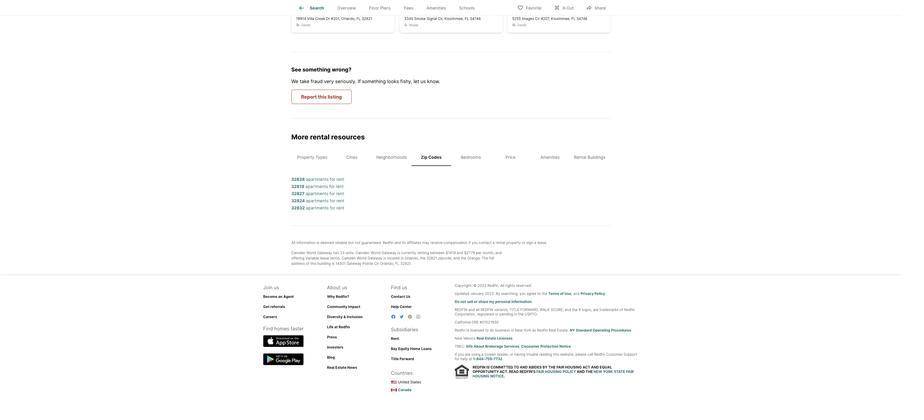 Task type: describe. For each thing, give the bounding box(es) containing it.
fl down overview tab at the left top of the page
[[357, 16, 361, 21]]

gateway up located
[[382, 251, 396, 255]]

redfin left its
[[383, 240, 394, 245]]

kissimmee, for $1,650 /mo
[[551, 16, 570, 21]]

compensation
[[444, 240, 468, 245]]

1 horizontal spatial in
[[511, 328, 514, 332]]

info about brokerage services link
[[466, 344, 519, 349]]

1 horizontal spatial and
[[577, 370, 585, 374]]

new york state fair housing notice link
[[473, 370, 634, 379]]

1-844-759-7732 link
[[473, 357, 502, 361]]

operating
[[593, 328, 610, 332]]

blog
[[327, 355, 335, 360]]

updated
[[455, 291, 469, 296]]

life at redfin button
[[327, 325, 350, 329]]

is down terms.
[[332, 261, 335, 266]]

7732
[[494, 357, 502, 361]]

if inside "if you are using a screen reader, or having trouble reading this website, please call redfin customer support for help at"
[[455, 352, 457, 357]]

0 horizontal spatial and
[[520, 365, 528, 370]]

wrong?
[[332, 66, 352, 73]]

copyright:
[[455, 283, 472, 288]]

offering
[[291, 256, 305, 260]]

0 horizontal spatial at
[[334, 325, 338, 329]]

6 2 from the left
[[531, 11, 533, 16]]

1 horizontal spatial orlando,
[[380, 261, 394, 266]]

fl inside the camden world gateway has 23 units. camden world gateway is currently renting between $1419 and $2779 per month, and offering variable lease terms. camden world gateway is located in orlando, the 32821 zipcode, and the orange. the full address of this building is 14501 gateway pointe cir orlando, fl 32821.
[[395, 261, 399, 266]]

camden up offering in the bottom of the page
[[291, 251, 305, 255]]

gateway down units.
[[347, 261, 361, 266]]

0 vertical spatial cir
[[535, 16, 540, 21]]

share
[[478, 299, 488, 304]]

0 horizontal spatial new
[[455, 336, 462, 341]]

the down renting
[[420, 256, 426, 260]]

apartments right 32832
[[306, 205, 329, 210]]

the
[[482, 256, 488, 260]]

1 vertical spatial amenities tab
[[530, 150, 570, 165]]

x-out button
[[549, 1, 579, 14]]

1 horizontal spatial housing
[[545, 370, 562, 374]]

camden down units.
[[342, 256, 356, 260]]

reserved.
[[516, 283, 532, 288]]

deemed
[[320, 240, 334, 245]]

services
[[504, 344, 519, 349]]

fl down out
[[571, 16, 576, 21]]

bedrooms tab
[[451, 150, 491, 165]]

if
[[469, 240, 471, 245]]

apartments right 32827 on the top left of the page
[[306, 191, 328, 196]]

by
[[543, 365, 548, 370]]

0 horizontal spatial not
[[355, 240, 360, 245]]

this inside "if you are using a screen reader, or having trouble reading this website, please call redfin customer support for help at"
[[553, 352, 559, 357]]

overview tab
[[331, 1, 363, 15]]

neighborhoods
[[376, 155, 407, 160]]

x-
[[562, 5, 567, 10]]

0 horizontal spatial real
[[327, 365, 335, 370]]

kissimmee, for $2,000 /mo
[[445, 16, 464, 21]]

consumer
[[521, 344, 540, 349]]

rent.
[[391, 336, 400, 341]]

or inside "if you are using a screen reader, or having trouble reading this website, please call redfin customer support for help at"
[[510, 352, 513, 357]]

why redfin? button
[[327, 294, 349, 299]]

are inside "if you are using a screen reader, or having trouble reading this website, please call redfin customer support for help at"
[[465, 352, 471, 357]]

0 vertical spatial you
[[472, 240, 478, 245]]

at inside "if you are using a screen reader, or having trouble reading this website, please call redfin customer support for help at"
[[469, 357, 472, 361]]

we take fraud very seriously. if something looks fishy, let us know.
[[291, 78, 440, 84]]

1 vertical spatial something
[[362, 78, 386, 84]]

having
[[514, 352, 525, 357]]

5 2 from the left
[[512, 11, 515, 16]]

a inside "if you are using a screen reader, or having trouble reading this website, please call redfin customer support for help at"
[[482, 352, 484, 357]]

property
[[297, 155, 314, 160]]

0 horizontal spatial to
[[485, 328, 489, 332]]

us for find us
[[402, 284, 407, 290]]

community impact button
[[327, 304, 360, 309]]

the left r
[[572, 307, 578, 312]]

or inside redfin and all redfin variants, title forward, walk score, and the r logos, are trademarks of redfin corporation, registered or pending in the uspto.
[[495, 312, 499, 316]]

gateway up lease
[[317, 251, 332, 255]]

2 horizontal spatial real
[[549, 328, 556, 332]]

1 horizontal spatial world
[[357, 256, 367, 260]]

its
[[402, 240, 406, 245]]

careers button
[[263, 315, 277, 319]]

bay
[[391, 346, 397, 351]]

villa
[[307, 16, 314, 21]]

camden world gateway has 23 units. camden world gateway is currently renting between $1419 and $2779 per month, and offering variable lease terms. camden world gateway is located in orlando, the 32821 zipcode, and the orange. the full address of this building is 14501 gateway pointe cir orlando, fl 32821.
[[291, 251, 502, 266]]

1 horizontal spatial real
[[477, 336, 484, 341]]

0 vertical spatial amenities tab
[[420, 1, 453, 15]]

download the redfin app on the apple app store image
[[263, 335, 304, 347]]

and left its
[[395, 240, 401, 245]]

sq for $1,800 /mo
[[345, 11, 350, 16]]

apartments right 32824
[[306, 198, 329, 203]]

1 vertical spatial all
[[500, 283, 504, 288]]

32828
[[291, 177, 305, 182]]

renting
[[417, 251, 429, 255]]

faster
[[291, 326, 304, 332]]

as
[[532, 328, 536, 332]]

2 horizontal spatial and
[[591, 365, 599, 370]]

you inside "if you are using a screen reader, or having trouble reading this website, please call redfin customer support for help at"
[[458, 352, 464, 357]]

codes
[[428, 155, 442, 160]]

this inside the camden world gateway has 23 units. camden world gateway is currently renting between $1419 and $2779 per month, and offering variable lease terms. camden world gateway is located in orlando, the 32821 zipcode, and the orange. the full address of this building is 14501 gateway pointe cir orlando, fl 32821.
[[310, 261, 316, 266]]

918 sq ft
[[550, 11, 567, 16]]

0 vertical spatial something
[[303, 66, 331, 73]]

fair inside redfin is committed to and abides by the fair housing act and equal opportunity act. read redfin's
[[556, 365, 564, 370]]

the left the 'uspto.'
[[518, 312, 524, 316]]

price tab
[[491, 150, 530, 165]]

is
[[486, 365, 490, 370]]

0 horizontal spatial ,
[[519, 344, 520, 349]]

baths for $2,000 /mo
[[426, 11, 437, 16]]

trec: info about brokerage services , consumer protection notice
[[455, 344, 571, 349]]

join us
[[263, 284, 279, 290]]

building
[[318, 261, 331, 266]]

redfin and all redfin variants, title forward, walk score, and the r logos, are trademarks of redfin corporation, registered or pending in the uspto.
[[455, 307, 635, 316]]

privacy
[[581, 291, 594, 296]]

844-
[[476, 357, 485, 361]]

and right month,
[[495, 251, 502, 255]]

act.
[[500, 370, 508, 374]]

34746 for $1,650 /mo
[[577, 16, 587, 21]]

0 vertical spatial all
[[291, 240, 295, 245]]

$1,650 /mo
[[512, 2, 541, 8]]

fishy,
[[400, 78, 412, 84]]

0 horizontal spatial estate
[[335, 365, 347, 370]]

canadian flag image
[[391, 389, 397, 392]]

redfin down california
[[455, 328, 466, 332]]

home
[[410, 346, 420, 351]]

floor
[[369, 5, 379, 11]]

of inside the camden world gateway has 23 units. camden world gateway is currently renting between $1419 and $2779 per month, and offering variable lease terms. camden world gateway is located in orlando, the 32821 zipcode, and the orange. the full address of this building is 14501 gateway pointe cir orlando, fl 32821.
[[306, 261, 309, 266]]

updated january 2023: by searching, you agree to the terms of use , and privacy policy .
[[455, 291, 606, 296]]

life
[[327, 325, 334, 329]]

1 horizontal spatial a
[[493, 240, 495, 245]]

camden up pointe
[[356, 251, 370, 255]]

1 vertical spatial about
[[474, 344, 484, 349]]

york
[[603, 370, 613, 374]]

full
[[489, 256, 494, 260]]

this inside button
[[318, 94, 327, 100]]

baths for $1,800 /mo
[[318, 11, 329, 16]]

$2779
[[464, 251, 475, 255]]

1-844-759-7732 .
[[473, 357, 503, 361]]

schools tab
[[453, 1, 481, 15]]

ft for $2,000 /mo
[[460, 11, 463, 16]]

diversity
[[327, 315, 343, 319]]

housing inside 'new york state fair housing notice'
[[473, 374, 489, 379]]

protection
[[540, 344, 559, 349]]

between
[[430, 251, 445, 255]]

32827
[[291, 191, 305, 196]]

or left 'sign'
[[522, 240, 525, 245]]

sq for $1,650 /mo
[[558, 11, 563, 16]]

2 horizontal spatial orlando,
[[405, 256, 419, 260]]

redfin twitter image
[[399, 314, 404, 319]]

and down the $1419
[[454, 256, 460, 260]]

1 vertical spatial information
[[511, 299, 532, 304]]

out
[[567, 5, 574, 10]]

1-
[[473, 357, 476, 361]]

condo for $1,800
[[301, 23, 310, 27]]

become
[[263, 294, 277, 299]]

and right the $1419
[[457, 251, 463, 255]]

tab list containing property types
[[291, 149, 611, 166]]

apartments right 32828
[[306, 177, 329, 182]]

are inside redfin and all redfin variants, title forward, walk score, and the r logos, are trademarks of redfin corporation, registered or pending in the uspto.
[[593, 307, 599, 312]]

and right use
[[573, 291, 580, 296]]

and right score,
[[565, 307, 571, 312]]

or right sell
[[474, 299, 478, 304]]

us for join us
[[274, 284, 279, 290]]

1 horizontal spatial estate
[[485, 336, 496, 341]]

title forward button
[[391, 357, 414, 361]]

is up mexico
[[467, 328, 469, 332]]

help
[[391, 304, 399, 309]]

1 horizontal spatial new
[[515, 328, 523, 332]]

the down the $2779
[[461, 256, 466, 260]]

agree
[[527, 291, 536, 296]]

rights
[[505, 283, 515, 288]]

0 vertical spatial orlando,
[[341, 16, 356, 21]]

$2,000
[[404, 2, 424, 8]]

redfin down &
[[339, 325, 350, 329]]

terms
[[548, 291, 559, 296]]

we
[[291, 78, 298, 84]]

2 baths for $1,800 /mo
[[314, 11, 329, 16]]

/mo for $1,800
[[314, 2, 325, 8]]

rental buildings tab
[[570, 150, 610, 165]]

report this listing button
[[291, 90, 352, 104]]

redfin's
[[520, 370, 536, 374]]

about us
[[327, 284, 347, 290]]

rental
[[574, 155, 587, 160]]

info
[[466, 344, 473, 349]]

us for about us
[[342, 284, 347, 290]]

fl down schools tab
[[465, 16, 469, 21]]

beds for $2,000
[[408, 11, 418, 16]]

search
[[310, 5, 324, 11]]

neighborhoods tab
[[372, 150, 411, 165]]

help
[[460, 357, 468, 361]]

mexico
[[463, 336, 476, 341]]

new york state fair housing notice
[[473, 370, 634, 379]]

baths for $1,650 /mo
[[534, 11, 545, 16]]

get referrals button
[[263, 304, 285, 309]]

trouble
[[526, 352, 538, 357]]



Task type: locate. For each thing, give the bounding box(es) containing it.
2 horizontal spatial in
[[514, 312, 517, 316]]

this right reading on the bottom of the page
[[553, 352, 559, 357]]

0 horizontal spatial 32821
[[362, 16, 372, 21]]

1 2 baths from the left
[[314, 11, 329, 16]]

1 vertical spatial estate
[[335, 365, 347, 370]]

0 horizontal spatial a
[[482, 352, 484, 357]]

find down careers
[[263, 326, 273, 332]]

0 horizontal spatial amenities tab
[[420, 1, 453, 15]]

gateway up pointe
[[368, 256, 382, 260]]

know.
[[427, 78, 440, 84]]

2 vertical spatial real
[[327, 365, 335, 370]]

redfin down share
[[481, 307, 493, 312]]

rental inside the more rental resources 'heading'
[[310, 133, 330, 141]]

rental right more
[[310, 133, 330, 141]]

cir inside the camden world gateway has 23 units. camden world gateway is currently renting between $1419 and $2779 per month, and offering variable lease terms. camden world gateway is located in orlando, the 32821 zipcode, and the orange. the full address of this building is 14501 gateway pointe cir orlando, fl 32821.
[[374, 261, 379, 266]]

tab list
[[291, 0, 486, 15], [291, 149, 611, 166]]

condo for $1,650
[[517, 23, 527, 27]]

zip codes tab
[[411, 150, 451, 165]]

/mo
[[314, 2, 325, 8], [424, 2, 434, 8], [530, 2, 541, 8]]

find for find us
[[391, 284, 401, 290]]

2 ft from the left
[[460, 11, 463, 16]]

0 vertical spatial 32821
[[362, 16, 372, 21]]

ft down overview
[[351, 11, 354, 16]]

countries
[[391, 370, 413, 376]]

1 horizontal spatial condo
[[517, 23, 527, 27]]

favorite
[[526, 5, 542, 10]]

plans
[[380, 5, 391, 11]]

2 baths for $2,000 /mo
[[422, 11, 437, 16]]

united
[[398, 380, 409, 384]]

is
[[317, 240, 319, 245], [397, 251, 400, 255], [383, 256, 386, 260], [332, 261, 335, 266], [467, 328, 469, 332]]

1 baths from the left
[[318, 11, 329, 16]]

1 horizontal spatial amenities tab
[[530, 150, 570, 165]]

estate left news at left bottom
[[335, 365, 347, 370]]

redfin facebook image
[[391, 314, 396, 319]]

fees tab
[[397, 1, 420, 15]]

1 horizontal spatial 32821
[[427, 256, 437, 260]]

32821.
[[400, 261, 412, 266]]

34746 down share button
[[577, 16, 587, 21]]

3345 smoke signal cir, kissimmee, fl 34746
[[404, 16, 481, 21]]

/mo for $2,000
[[424, 2, 434, 8]]

1 sq from the left
[[345, 11, 350, 16]]

united states
[[398, 380, 421, 384]]

0 vertical spatial real
[[549, 328, 556, 332]]

in right business
[[511, 328, 514, 332]]

1 vertical spatial this
[[310, 261, 316, 266]]

cir left #207, at the right top of the page
[[535, 16, 540, 21]]

0 vertical spatial to
[[537, 291, 541, 296]]

1 beds from the left
[[300, 11, 310, 16]]

is up located
[[397, 251, 400, 255]]

redfin is licensed to do business in new york as redfin real estate. ny standard operating procedures
[[455, 328, 631, 332]]

14501
[[336, 261, 346, 266]]

0 horizontal spatial ft
[[351, 11, 354, 16]]

us right join
[[274, 284, 279, 290]]

1 vertical spatial 32821
[[427, 256, 437, 260]]

title
[[391, 357, 399, 361]]

orange.
[[467, 256, 481, 260]]

1 tab list from the top
[[291, 0, 486, 15]]

apartments
[[306, 177, 329, 182], [305, 184, 328, 189], [306, 191, 328, 196], [306, 198, 329, 203], [306, 205, 329, 210]]

2 condo from the left
[[517, 23, 527, 27]]

1,076 sq ft
[[334, 11, 354, 16]]

california dre #01521930
[[455, 320, 499, 324]]

fair housing policy link
[[536, 370, 576, 374]]

support
[[624, 352, 637, 357]]

all up offering in the bottom of the page
[[291, 240, 295, 245]]

ft for $1,650 /mo
[[564, 11, 567, 16]]

0 vertical spatial of
[[306, 261, 309, 266]]

0 vertical spatial if
[[358, 78, 361, 84]]

redfin inside redfin and all redfin variants, title forward, walk score, and the r logos, are trademarks of redfin corporation, registered or pending in the uspto.
[[624, 307, 635, 312]]

redfin.
[[488, 283, 499, 288]]

floor plans
[[369, 5, 391, 11]]

a
[[493, 240, 495, 245], [534, 240, 536, 245], [482, 352, 484, 357]]

0 vertical spatial new
[[515, 328, 523, 332]]

take
[[300, 78, 309, 84]]

terms of use link
[[548, 291, 571, 296]]

creek
[[315, 16, 325, 21]]

apartments right 32819
[[305, 184, 328, 189]]

ft for $1,800 /mo
[[351, 11, 354, 16]]

1 horizontal spatial ft
[[460, 11, 463, 16]]

0 vertical spatial this
[[318, 94, 327, 100]]

1 horizontal spatial are
[[593, 307, 599, 312]]

careers
[[263, 315, 277, 319]]

and right "policy"
[[577, 370, 585, 374]]

1 horizontal spatial not
[[460, 299, 466, 304]]

3 /mo from the left
[[530, 2, 541, 8]]

condo down 19914
[[301, 23, 310, 27]]

1 vertical spatial in
[[514, 312, 517, 316]]

redfin for and
[[455, 307, 468, 312]]

0 horizontal spatial fair
[[536, 370, 544, 374]]

in inside redfin and all redfin variants, title forward, walk score, and the r logos, are trademarks of redfin corporation, registered or pending in the uspto.
[[514, 312, 517, 316]]

beds up 19914
[[300, 11, 310, 16]]

a right contact
[[493, 240, 495, 245]]

more rental resources heading
[[291, 133, 611, 149]]

3 sq from the left
[[558, 11, 563, 16]]

2 sq from the left
[[454, 11, 459, 16]]

2 horizontal spatial beds
[[516, 11, 526, 16]]

personal
[[495, 299, 511, 304]]

. up trademarks
[[605, 291, 606, 296]]

to left do at the bottom right of page
[[485, 328, 489, 332]]

3 2 beds from the left
[[512, 11, 526, 16]]

of right trademarks
[[620, 307, 623, 312]]

0 horizontal spatial of
[[306, 261, 309, 266]]

0 horizontal spatial kissimmee,
[[445, 16, 464, 21]]

housing inside redfin is committed to and abides by the fair housing act and equal opportunity act. read redfin's
[[565, 365, 582, 370]]

fraud
[[311, 78, 323, 84]]

or down services
[[510, 352, 513, 357]]

1 horizontal spatial /mo
[[424, 2, 434, 8]]

using
[[472, 352, 481, 357]]

0 horizontal spatial world
[[306, 251, 316, 255]]

2 2 baths from the left
[[422, 11, 437, 16]]

0 horizontal spatial this
[[310, 261, 316, 266]]

1 horizontal spatial all
[[500, 283, 504, 288]]

redfin
[[383, 240, 394, 245], [624, 307, 635, 312], [339, 325, 350, 329], [455, 328, 466, 332], [537, 328, 548, 332], [594, 352, 605, 357]]

condo
[[301, 23, 310, 27], [517, 23, 527, 27]]

1 horizontal spatial of
[[560, 291, 564, 296]]

0 vertical spatial ,
[[571, 291, 572, 296]]

fair inside 'new york state fair housing notice'
[[626, 370, 634, 374]]

$1419
[[446, 251, 456, 255]]

world up variable
[[306, 251, 316, 255]]

1 horizontal spatial about
[[474, 344, 484, 349]]

for
[[330, 177, 335, 182], [329, 184, 335, 189], [330, 191, 335, 196], [330, 198, 335, 203], [330, 205, 335, 210], [455, 357, 459, 361]]

fair housing policy and the
[[536, 370, 594, 374]]

0 vertical spatial in
[[401, 256, 404, 260]]

2 horizontal spatial 2 baths
[[531, 11, 545, 16]]

sell
[[467, 299, 473, 304]]

34746 for $2,000 /mo
[[470, 16, 481, 21]]

property types tab
[[293, 150, 332, 165]]

0 vertical spatial rental
[[310, 133, 330, 141]]

fl down located
[[395, 261, 399, 266]]

in up 32821.
[[401, 256, 404, 260]]

2 baths up signal
[[422, 11, 437, 16]]

1 vertical spatial rental
[[496, 240, 505, 245]]

walk
[[540, 307, 550, 312]]

something left the looks
[[362, 78, 386, 84]]

. down committed
[[504, 374, 505, 379]]

2 horizontal spatial baths
[[534, 11, 545, 16]]

#207,
[[541, 16, 550, 21]]

0 horizontal spatial condo
[[301, 23, 310, 27]]

the left new
[[586, 370, 593, 374]]

not right but
[[355, 240, 360, 245]]

1 horizontal spatial kissimmee,
[[551, 16, 570, 21]]

york
[[524, 328, 531, 332]]

/mo for $1,650
[[530, 2, 541, 8]]

. up committed
[[502, 357, 503, 361]]

orlando, down located
[[380, 261, 394, 266]]

us flag image
[[391, 381, 397, 384]]

amenities for the bottom amenities tab
[[540, 155, 560, 160]]

real estate news
[[327, 365, 357, 370]]

1 vertical spatial amenities
[[540, 155, 560, 160]]

cities tab
[[332, 150, 372, 165]]

1 horizontal spatial ,
[[571, 291, 572, 296]]

2 2 beds from the left
[[404, 11, 418, 16]]

0 vertical spatial find
[[391, 284, 401, 290]]

1 horizontal spatial information
[[511, 299, 532, 304]]

amenities tab
[[420, 1, 453, 15], [530, 150, 570, 165]]

3 2 baths from the left
[[531, 11, 545, 16]]

1 vertical spatial ,
[[519, 344, 520, 349]]

2 horizontal spatial a
[[534, 240, 536, 245]]

0 horizontal spatial are
[[465, 352, 471, 357]]

this left listing
[[318, 94, 327, 100]]

all left rights
[[500, 283, 504, 288]]

1 vertical spatial if
[[455, 352, 457, 357]]

0 horizontal spatial information
[[296, 240, 316, 245]]

is left deemed
[[317, 240, 319, 245]]

guaranteed.
[[361, 240, 382, 245]]

real down blog button
[[327, 365, 335, 370]]

1 horizontal spatial the
[[586, 370, 593, 374]]

1 2 beds from the left
[[296, 11, 310, 16]]

new mexico real estate licenses
[[455, 336, 513, 341]]

2 horizontal spatial world
[[371, 251, 381, 255]]

redfin inside redfin is committed to and abides by the fair housing act and equal opportunity act. read redfin's
[[473, 365, 486, 370]]

3 baths from the left
[[534, 11, 545, 16]]

0 horizontal spatial orlando,
[[341, 16, 356, 21]]

us up redfin? in the bottom left of the page
[[342, 284, 347, 290]]

at left 1-
[[469, 357, 472, 361]]

1 /mo from the left
[[314, 2, 325, 8]]

equal housing opportunity image
[[455, 365, 469, 379]]

1 horizontal spatial beds
[[408, 11, 418, 16]]

real
[[549, 328, 556, 332], [477, 336, 484, 341], [327, 365, 335, 370]]

34746 down schools tab
[[470, 16, 481, 21]]

sq for $2,000 /mo
[[454, 11, 459, 16]]

2 up smoke
[[422, 11, 425, 16]]

2 vertical spatial in
[[511, 328, 514, 332]]

in inside the camden world gateway has 23 units. camden world gateway is currently renting between $1419 and $2779 per month, and offering variable lease terms. camden world gateway is located in orlando, the 32821 zipcode, and the orange. the full address of this building is 14501 gateway pointe cir orlando, fl 32821.
[[401, 256, 404, 260]]

2 beds down fees
[[404, 11, 418, 16]]

0 horizontal spatial all
[[291, 240, 295, 245]]

1 vertical spatial are
[[465, 352, 471, 357]]

$2,000 /mo
[[404, 2, 434, 8]]

house
[[409, 23, 418, 27]]

the right by
[[548, 365, 556, 370]]

of left use
[[560, 291, 564, 296]]

life at redfin
[[327, 325, 350, 329]]

sq right 1,300
[[454, 11, 459, 16]]

something up fraud
[[303, 66, 331, 73]]

if down 'trec:'
[[455, 352, 457, 357]]

/mo up signal
[[424, 2, 434, 8]]

press button
[[327, 335, 337, 339]]

information up variable
[[296, 240, 316, 245]]

r
[[579, 307, 581, 312]]

policy
[[563, 370, 576, 374]]

2 vertical spatial orlando,
[[380, 261, 394, 266]]

redfin inside "if you are using a screen reader, or having trouble reading this website, please call redfin customer support for help at"
[[594, 352, 605, 357]]

32832
[[291, 205, 305, 210]]

homes
[[274, 326, 289, 332]]

1 34746 from the left
[[470, 16, 481, 21]]

0 horizontal spatial cir
[[374, 261, 379, 266]]

impact
[[348, 304, 360, 309]]

per
[[476, 251, 482, 255]]

subsidiaries
[[391, 327, 418, 332]]

, left privacy
[[571, 291, 572, 296]]

you down reserved. at the bottom of page
[[520, 291, 526, 296]]

rental left property
[[496, 240, 505, 245]]

or
[[522, 240, 525, 245], [474, 299, 478, 304], [495, 312, 499, 316], [510, 352, 513, 357]]

32821 down floor
[[362, 16, 372, 21]]

beds for $1,800
[[300, 11, 310, 16]]

2 beds for $1,800
[[296, 11, 310, 16]]

1 vertical spatial of
[[560, 291, 564, 296]]

variants,
[[494, 307, 509, 312]]

2 horizontal spatial sq
[[558, 11, 563, 16]]

if you are using a screen reader, or having trouble reading this website, please call redfin customer support for help at
[[455, 352, 637, 361]]

do
[[490, 328, 494, 332]]

2 beds up 19914
[[296, 11, 310, 16]]

in
[[401, 256, 404, 260], [514, 312, 517, 316], [511, 328, 514, 332]]

about up using
[[474, 344, 484, 349]]

tab list containing search
[[291, 0, 486, 15]]

ny
[[570, 328, 575, 332]]

0 horizontal spatial the
[[548, 365, 556, 370]]

kissimmee, down 1,300 sq ft
[[445, 16, 464, 21]]

2 horizontal spatial of
[[620, 307, 623, 312]]

32821 inside the camden world gateway has 23 units. camden world gateway is currently renting between $1419 and $2779 per month, and offering variable lease terms. camden world gateway is located in orlando, the 32821 zipcode, and the orange. the full address of this building is 14501 gateway pointe cir orlando, fl 32821.
[[427, 256, 437, 260]]

2 beds from the left
[[408, 11, 418, 16]]

2 beds
[[296, 11, 310, 16], [404, 11, 418, 16], [512, 11, 526, 16]]

1 kissimmee, from the left
[[445, 16, 464, 21]]

/mo up creek
[[314, 2, 325, 8]]

1 horizontal spatial something
[[362, 78, 386, 84]]

2 /mo from the left
[[424, 2, 434, 8]]

the left terms
[[542, 291, 547, 296]]

1 ft from the left
[[351, 11, 354, 16]]

1 horizontal spatial find
[[391, 284, 401, 290]]

1 2 from the left
[[296, 11, 299, 16]]

and right to
[[520, 365, 528, 370]]

2 horizontal spatial you
[[520, 291, 526, 296]]

2 tab list from the top
[[291, 149, 611, 166]]

2 baths for $1,650 /mo
[[531, 11, 545, 16]]

opportunity
[[473, 370, 499, 374]]

0 vertical spatial are
[[593, 307, 599, 312]]

receive
[[430, 240, 443, 245]]

at right life
[[334, 325, 338, 329]]

real left estate.
[[549, 328, 556, 332]]

1 horizontal spatial you
[[472, 240, 478, 245]]

2 beds for $1,650
[[512, 11, 526, 16]]

redfin pinterest image
[[408, 314, 412, 319]]

0 vertical spatial amenities
[[427, 5, 446, 11]]

cir right pointe
[[374, 261, 379, 266]]

world up pointe
[[357, 256, 367, 260]]

sq down x- in the right of the page
[[558, 11, 563, 16]]

community
[[327, 304, 347, 309]]

2 baths down favorite
[[531, 11, 545, 16]]

0 horizontal spatial if
[[358, 78, 361, 84]]

2 vertical spatial this
[[553, 352, 559, 357]]

0 horizontal spatial baths
[[318, 11, 329, 16]]

find for find homes faster
[[263, 326, 273, 332]]

1 vertical spatial not
[[460, 299, 466, 304]]

©
[[473, 283, 477, 288]]

1 horizontal spatial 2 baths
[[422, 11, 437, 16]]

very
[[324, 78, 334, 84]]

32828 apartments for rent 32819 apartments for rent 32827 apartments for rent 32824 apartments for rent 32832 apartments for rent
[[291, 177, 344, 210]]

2 down favorite
[[531, 11, 533, 16]]

0 horizontal spatial find
[[263, 326, 273, 332]]

beds for $1,650
[[516, 11, 526, 16]]

business
[[495, 328, 510, 332]]

estate down do at the bottom right of page
[[485, 336, 496, 341]]

world
[[306, 251, 316, 255], [371, 251, 381, 255], [357, 256, 367, 260]]

orlando, down "currently"
[[405, 256, 419, 260]]

ft down x- in the right of the page
[[564, 11, 567, 16]]

redfin for is
[[473, 365, 486, 370]]

zip codes
[[421, 155, 442, 160]]

3 beds from the left
[[516, 11, 526, 16]]

of down variable
[[306, 261, 309, 266]]

2 2 from the left
[[314, 11, 317, 16]]

the inside redfin is committed to and abides by the fair housing act and equal opportunity act. read redfin's
[[548, 365, 556, 370]]

1 horizontal spatial 2 beds
[[404, 11, 418, 16]]

redfin
[[455, 307, 468, 312], [481, 307, 493, 312], [473, 365, 486, 370]]

amenities for top amenities tab
[[427, 5, 446, 11]]

beds down fees
[[408, 11, 418, 16]]

estate.
[[557, 328, 569, 332]]

0 horizontal spatial about
[[327, 284, 341, 290]]

0 horizontal spatial housing
[[473, 374, 489, 379]]

32824
[[291, 198, 305, 203]]

redfin right call
[[594, 352, 605, 357]]

a right 'sign'
[[534, 240, 536, 245]]

redfin right as
[[537, 328, 548, 332]]

property
[[506, 240, 521, 245]]

brokerage
[[485, 344, 503, 349]]

2 horizontal spatial fair
[[626, 370, 634, 374]]

types
[[316, 155, 327, 160]]

find us
[[391, 284, 407, 290]]

condo down 5255
[[517, 23, 527, 27]]

all
[[291, 240, 295, 245], [500, 283, 504, 288]]

a right using
[[482, 352, 484, 357]]

1 horizontal spatial at
[[469, 357, 472, 361]]

redfin instagram image
[[416, 314, 421, 319]]

affiliates
[[407, 240, 421, 245]]

2 kissimmee, from the left
[[551, 16, 570, 21]]

redfin down 844-
[[473, 365, 486, 370]]

download the redfin app from the google play store image
[[263, 353, 304, 365]]

read
[[509, 370, 519, 374]]

2 beds up 5255
[[512, 11, 526, 16]]

2 34746 from the left
[[577, 16, 587, 21]]

and right act
[[591, 365, 599, 370]]

0 vertical spatial not
[[355, 240, 360, 245]]

to
[[537, 291, 541, 296], [485, 328, 489, 332]]

is left located
[[383, 256, 386, 260]]

of inside redfin and all redfin variants, title forward, walk score, and the r logos, are trademarks of redfin corporation, registered or pending in the uspto.
[[620, 307, 623, 312]]

and left all
[[469, 307, 475, 312]]

redfin right trademarks
[[624, 307, 635, 312]]

1 horizontal spatial if
[[455, 352, 457, 357]]

1 vertical spatial real
[[477, 336, 484, 341]]

1 condo from the left
[[301, 23, 310, 27]]

floor plans tab
[[363, 1, 397, 15]]

2 horizontal spatial this
[[553, 352, 559, 357]]

2 beds for $2,000
[[404, 11, 418, 16]]

get
[[263, 304, 269, 309]]

0 vertical spatial about
[[327, 284, 341, 290]]

. down agree
[[532, 299, 533, 304]]

2 baths from the left
[[426, 11, 437, 16]]

3 2 from the left
[[404, 11, 407, 16]]

why redfin?
[[327, 294, 349, 299]]

0 vertical spatial tab list
[[291, 0, 486, 15]]

0 horizontal spatial 2 beds
[[296, 11, 310, 16]]

us right let
[[421, 78, 426, 84]]

0 horizontal spatial rental
[[310, 133, 330, 141]]

0 horizontal spatial 2 baths
[[314, 11, 329, 16]]

1 horizontal spatial amenities
[[540, 155, 560, 160]]

4 2 from the left
[[422, 11, 425, 16]]

3 ft from the left
[[564, 11, 567, 16]]

2 baths up creek
[[314, 11, 329, 16]]

0 horizontal spatial /mo
[[314, 2, 325, 8]]

for inside "if you are using a screen reader, or having trouble reading this website, please call redfin customer support for help at"
[[455, 357, 459, 361]]



Task type: vqa. For each thing, say whether or not it's contained in the screenshot.
17 Local Deals
no



